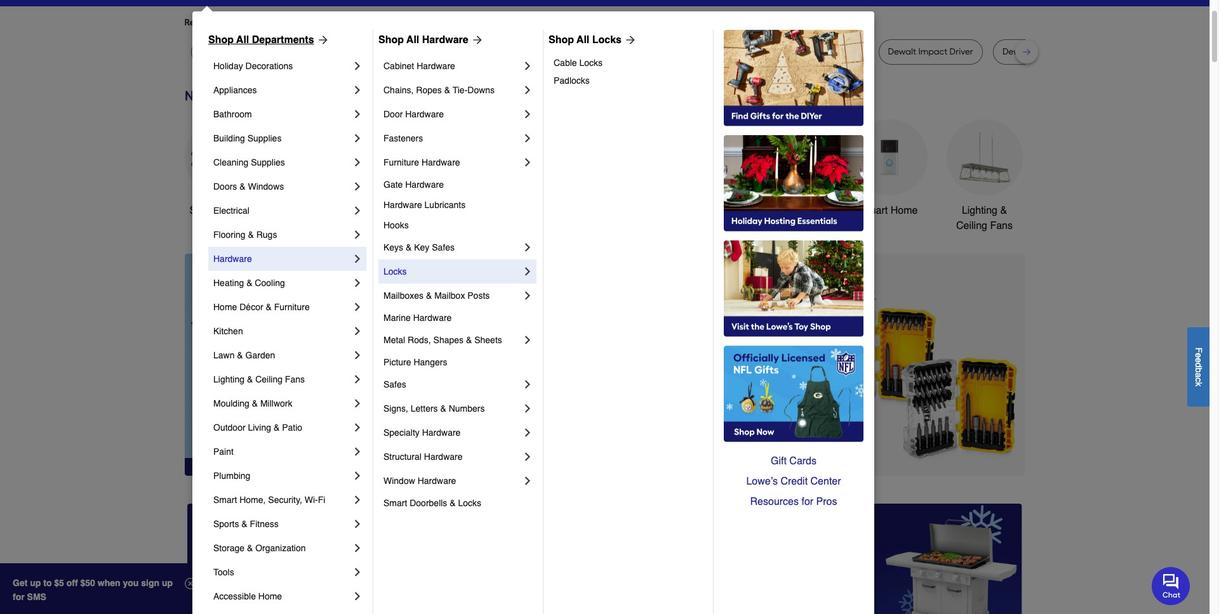 Task type: vqa. For each thing, say whether or not it's contained in the screenshot.
arrow right icon in shop All Departments 'link'
no



Task type: describe. For each thing, give the bounding box(es) containing it.
officially licensed n f l gifts. shop now. image
[[724, 346, 864, 443]]

locks down recommended searches for you heading
[[592, 34, 622, 46]]

chevron right image for hardware
[[351, 253, 364, 265]]

home décor & furniture link
[[213, 295, 351, 319]]

shop all departments
[[208, 34, 314, 46]]

3 impact from the left
[[919, 46, 948, 57]]

mailboxes & mailbox posts link
[[384, 284, 521, 308]]

windows
[[248, 182, 284, 192]]

downs
[[468, 85, 495, 95]]

chevron right image for storage & organization
[[351, 542, 364, 555]]

impact driver
[[804, 46, 859, 57]]

hardware down flooring on the top of the page
[[213, 254, 252, 264]]

sheets
[[474, 335, 502, 345]]

recommended searches for you heading
[[184, 17, 1025, 29]]

f e e d b a c k button
[[1188, 327, 1210, 407]]

for up departments
[[287, 17, 298, 28]]

visit the lowe's toy shop. image
[[724, 241, 864, 337]]

pros
[[816, 497, 837, 508]]

chevron right image for mailboxes & mailbox posts
[[521, 290, 534, 302]]

for inside get up to $5 off $50 when you sign up for sms
[[13, 592, 25, 603]]

posts
[[468, 291, 490, 301]]

moulding & millwork link
[[213, 392, 351, 416]]

find gifts for the diyer. image
[[724, 30, 864, 126]]

when
[[98, 579, 120, 589]]

arrow left image
[[421, 365, 433, 378]]

get up to 2 free select tools or batteries when you buy 1 with select purchases. image
[[187, 504, 452, 615]]

off
[[67, 579, 78, 589]]

0 horizontal spatial safes
[[384, 380, 406, 390]]

metal
[[384, 335, 405, 345]]

lawn
[[213, 351, 235, 361]]

chevron right image for furniture hardware
[[521, 156, 534, 169]]

smart home, security, wi-fi
[[213, 495, 325, 505]]

cable locks
[[554, 58, 603, 68]]

0 vertical spatial lighting
[[962, 205, 998, 217]]

shop for shop all locks
[[549, 34, 574, 46]]

furniture hardware
[[384, 157, 460, 168]]

keys & key safes
[[384, 243, 455, 253]]

ropes
[[416, 85, 442, 95]]

chevron right image for kitchen
[[351, 325, 364, 338]]

picture hangers link
[[384, 352, 534, 373]]

chevron right image for specialty hardware
[[521, 427, 534, 439]]

chevron right image for fasteners
[[521, 132, 534, 145]]

equipment
[[675, 220, 723, 232]]

electrical
[[213, 206, 249, 216]]

building
[[213, 133, 245, 144]]

1 horizontal spatial lighting & ceiling fans
[[956, 205, 1013, 232]]

smart for smart home
[[861, 205, 888, 217]]

chevron right image for lighting & ceiling fans
[[351, 373, 364, 386]]

mailboxes
[[384, 291, 424, 301]]

arrow right image for shop all departments
[[314, 34, 329, 46]]

chevron right image for sports & fitness
[[351, 518, 364, 531]]

1 horizontal spatial fans
[[990, 220, 1013, 232]]

1 vertical spatial lighting & ceiling fans
[[213, 375, 305, 385]]

locks down the keys
[[384, 267, 407, 277]]

living
[[248, 423, 271, 433]]

locks link
[[384, 260, 521, 284]]

tools inside the outdoor tools & equipment
[[702, 205, 726, 217]]

0 horizontal spatial bathroom link
[[213, 102, 351, 126]]

b
[[1194, 368, 1204, 373]]

fasteners
[[384, 133, 423, 144]]

chevron right image for chains, ropes & tie-downs
[[521, 84, 534, 97]]

garden
[[245, 351, 275, 361]]

storage
[[213, 544, 245, 554]]

hardware inside "link"
[[422, 34, 468, 46]]

chevron right image for heating & cooling
[[351, 277, 364, 290]]

set
[[1063, 46, 1076, 57]]

scroll to item #2 image
[[683, 453, 714, 458]]

0 horizontal spatial lighting
[[213, 375, 245, 385]]

hardware up "hooks"
[[384, 200, 422, 210]]

more suggestions for you
[[325, 17, 428, 28]]

smart home, security, wi-fi link
[[213, 488, 351, 512]]

arrow right image for shop all hardware
[[468, 34, 484, 46]]

to
[[43, 579, 52, 589]]

1 horizontal spatial tools link
[[375, 119, 451, 218]]

outdoor living & patio
[[213, 423, 302, 433]]

all for locks
[[577, 34, 590, 46]]

window hardware
[[384, 476, 456, 486]]

gift
[[771, 456, 787, 467]]

dewalt impact driver
[[888, 46, 973, 57]]

cleaning supplies link
[[213, 151, 351, 175]]

chevron right image for metal rods, shapes & sheets
[[521, 334, 534, 347]]

up to 35 percent off select small appliances. image
[[472, 504, 737, 615]]

cleaning
[[213, 157, 248, 168]]

c
[[1194, 378, 1204, 382]]

dewalt drill bit
[[334, 46, 392, 57]]

chevron right image for appliances
[[351, 84, 364, 97]]

up to 30 percent off select grills and accessories. image
[[758, 504, 1023, 615]]

smart for smart doorbells & locks
[[384, 499, 407, 509]]

drill for dewalt drill bit set
[[1033, 46, 1048, 57]]

searches
[[248, 17, 285, 28]]

accessible home link
[[213, 585, 351, 609]]

shop for shop all hardware
[[378, 34, 404, 46]]

1 vertical spatial furniture
[[274, 302, 310, 312]]

0 horizontal spatial tools
[[213, 568, 234, 578]]

rugs
[[256, 230, 277, 240]]

recommended searches for you
[[184, 17, 315, 28]]

driver for impact driver
[[835, 46, 859, 57]]

heating & cooling
[[213, 278, 285, 288]]

2 e from the top
[[1194, 358, 1204, 363]]

electrical link
[[213, 199, 351, 223]]

building supplies
[[213, 133, 282, 144]]

chevron right image for flooring & rugs
[[351, 229, 364, 241]]

chevron right image for paint
[[351, 446, 364, 459]]

d
[[1194, 363, 1204, 368]]

holiday decorations
[[213, 61, 293, 71]]

bit for impact driver bit
[[563, 46, 574, 57]]

moulding & millwork
[[213, 399, 292, 409]]

storage & organization
[[213, 544, 306, 554]]

hardware lubricants link
[[384, 195, 534, 215]]

center
[[811, 476, 841, 488]]

heating & cooling link
[[213, 271, 351, 295]]

departments
[[252, 34, 314, 46]]

chevron right image for tools
[[351, 566, 364, 579]]

accessible home
[[213, 592, 282, 602]]

hardware for window hardware
[[418, 476, 456, 486]]

hardware for door hardware
[[405, 109, 444, 119]]

shop for shop all departments
[[208, 34, 234, 46]]

holiday decorations link
[[213, 54, 351, 78]]

all for departments
[[236, 34, 249, 46]]

1 horizontal spatial tools
[[401, 205, 425, 217]]

smart doorbells & locks link
[[384, 493, 534, 514]]

scroll to item #5 image
[[777, 453, 808, 458]]

plumbing link
[[213, 464, 351, 488]]

sports & fitness link
[[213, 512, 351, 537]]

smart home link
[[851, 119, 927, 218]]

paint link
[[213, 440, 351, 464]]

sign
[[141, 579, 159, 589]]

hooks link
[[384, 215, 534, 236]]

decorations
[[245, 61, 293, 71]]

specialty hardware link
[[384, 421, 521, 445]]

scroll to item #4 image
[[747, 453, 777, 458]]

scroll to item #3 element
[[714, 452, 747, 460]]

hardware for specialty hardware
[[422, 428, 461, 438]]

metal rods, shapes & sheets
[[384, 335, 502, 345]]

1 vertical spatial lighting & ceiling fans link
[[213, 368, 351, 392]]

recommended
[[184, 17, 246, 28]]

chevron right image for building supplies
[[351, 132, 364, 145]]

shop
[[190, 205, 213, 217]]

gate
[[384, 180, 403, 190]]



Task type: locate. For each thing, give the bounding box(es) containing it.
home décor & furniture
[[213, 302, 310, 312]]

1 bit from the left
[[381, 46, 392, 57]]

padlocks link
[[554, 72, 704, 90]]

tools up "hooks"
[[401, 205, 425, 217]]

1 vertical spatial outdoor
[[213, 423, 246, 433]]

smart inside smart home 'link'
[[861, 205, 888, 217]]

lawn & garden link
[[213, 344, 351, 368]]

home
[[891, 205, 918, 217], [213, 302, 237, 312], [258, 592, 282, 602]]

all up cabinet hardware
[[407, 34, 419, 46]]

chevron right image for electrical
[[351, 204, 364, 217]]

chevron right image for holiday decorations
[[351, 60, 364, 72]]

supplies up "cleaning supplies"
[[247, 133, 282, 144]]

hardware
[[422, 34, 468, 46], [417, 61, 455, 71], [405, 109, 444, 119], [422, 157, 460, 168], [405, 180, 444, 190], [384, 200, 422, 210], [213, 254, 252, 264], [413, 313, 452, 323], [422, 428, 461, 438], [424, 452, 463, 462], [418, 476, 456, 486]]

2 arrow right image from the left
[[468, 34, 484, 46]]

2 up from the left
[[162, 579, 173, 589]]

0 horizontal spatial bit
[[381, 46, 392, 57]]

cabinet hardware link
[[384, 54, 521, 78]]

1 vertical spatial ceiling
[[255, 375, 283, 385]]

chevron right image for door hardware
[[521, 108, 534, 121]]

supplies for cleaning supplies
[[251, 157, 285, 168]]

arrow right image
[[622, 34, 637, 46], [1002, 365, 1014, 378]]

home for smart home
[[891, 205, 918, 217]]

0 vertical spatial furniture
[[384, 157, 419, 168]]

safes link
[[384, 373, 521, 397]]

you for recommended searches for you
[[300, 17, 315, 28]]

shop down recommended
[[208, 34, 234, 46]]

up to 50 percent off select tools and accessories. image
[[410, 254, 1025, 476]]

1 horizontal spatial bit
[[563, 46, 574, 57]]

0 vertical spatial arrow right image
[[622, 34, 637, 46]]

0 horizontal spatial up
[[30, 579, 41, 589]]

bit for dewalt drill bit
[[381, 46, 392, 57]]

you
[[123, 579, 139, 589]]

chevron right image for structural hardware
[[521, 451, 534, 464]]

arrow right image inside shop all hardware "link"
[[468, 34, 484, 46]]

chat invite button image
[[1152, 567, 1191, 606]]

hardware down the ropes
[[405, 109, 444, 119]]

bit left set
[[1050, 46, 1061, 57]]

lubricants
[[425, 200, 466, 210]]

outdoor inside the outdoor tools & equipment
[[663, 205, 699, 217]]

outdoor for outdoor living & patio
[[213, 423, 246, 433]]

hooks
[[384, 220, 409, 231]]

hardware up the chains, ropes & tie-downs
[[417, 61, 455, 71]]

for down get
[[13, 592, 25, 603]]

safes down picture
[[384, 380, 406, 390]]

chevron right image
[[351, 60, 364, 72], [351, 84, 364, 97], [521, 84, 534, 97], [351, 132, 364, 145], [351, 156, 364, 169], [521, 156, 534, 169], [351, 204, 364, 217], [351, 229, 364, 241], [521, 241, 534, 254], [351, 277, 364, 290], [521, 290, 534, 302], [351, 325, 364, 338], [521, 334, 534, 347], [351, 349, 364, 362], [351, 373, 364, 386], [521, 378, 534, 391], [351, 422, 364, 434], [521, 427, 534, 439], [351, 446, 364, 459], [351, 470, 364, 483], [521, 475, 534, 488], [351, 494, 364, 507], [351, 518, 364, 531], [351, 542, 364, 555], [351, 591, 364, 603]]

outdoor down moulding
[[213, 423, 246, 433]]

sms
[[27, 592, 46, 603]]

chevron right image for plumbing
[[351, 470, 364, 483]]

chevron right image for locks
[[521, 265, 534, 278]]

0 vertical spatial ceiling
[[956, 220, 987, 232]]

shop up cable
[[549, 34, 574, 46]]

home,
[[240, 495, 266, 505]]

window hardware link
[[384, 469, 521, 493]]

dewalt for dewalt drill bit set
[[1003, 46, 1031, 57]]

resources for pros
[[750, 497, 837, 508]]

2 dewalt from the left
[[729, 46, 758, 57]]

0 horizontal spatial you
[[300, 17, 315, 28]]

arrow right image inside the shop all locks link
[[622, 34, 637, 46]]

chains,
[[384, 85, 414, 95]]

all up cable locks at the top left of the page
[[577, 34, 590, 46]]

structural
[[384, 452, 422, 462]]

1 horizontal spatial driver
[[835, 46, 859, 57]]

1 arrow right image from the left
[[314, 34, 329, 46]]

chevron right image for home décor & furniture
[[351, 301, 364, 314]]

drill for dewalt drill bit
[[364, 46, 379, 57]]

drill
[[364, 46, 379, 57], [760, 46, 775, 57], [1033, 46, 1048, 57]]

shop down more suggestions for you link
[[378, 34, 404, 46]]

1 horizontal spatial up
[[162, 579, 173, 589]]

key
[[414, 243, 430, 253]]

dewalt for dewalt drill bit
[[334, 46, 362, 57]]

bit up cable
[[563, 46, 574, 57]]

hardware up window hardware link
[[424, 452, 463, 462]]

0 horizontal spatial smart
[[213, 495, 237, 505]]

1 vertical spatial supplies
[[251, 157, 285, 168]]

0 vertical spatial outdoor
[[663, 205, 699, 217]]

1 dewalt from the left
[[334, 46, 362, 57]]

hardware for marine hardware
[[413, 313, 452, 323]]

bit up cabinet
[[381, 46, 392, 57]]

dewalt for dewalt drill
[[729, 46, 758, 57]]

shop these last-minute gifts. $99 or less. quantities are limited and won't last. image
[[184, 254, 390, 476]]

f e e d b a c k
[[1194, 348, 1204, 387]]

home inside 'link'
[[891, 205, 918, 217]]

2 shop from the left
[[378, 34, 404, 46]]

lowe's credit center
[[746, 476, 841, 488]]

shop all hardware
[[378, 34, 468, 46]]

chevron right image
[[521, 60, 534, 72], [351, 108, 364, 121], [521, 108, 534, 121], [521, 132, 534, 145], [351, 180, 364, 193], [351, 253, 364, 265], [521, 265, 534, 278], [351, 301, 364, 314], [351, 398, 364, 410], [521, 403, 534, 415], [521, 451, 534, 464], [351, 566, 364, 579]]

shop inside "link"
[[378, 34, 404, 46]]

cabinet
[[384, 61, 414, 71]]

specialty
[[384, 428, 420, 438]]

1 horizontal spatial arrow right image
[[1002, 365, 1014, 378]]

chevron right image for outdoor living & patio
[[351, 422, 364, 434]]

2 horizontal spatial drill
[[1033, 46, 1048, 57]]

holiday
[[213, 61, 243, 71]]

chevron right image for cleaning supplies
[[351, 156, 364, 169]]

hardware down 'signs, letters & numbers'
[[422, 428, 461, 438]]

up right sign at bottom left
[[162, 579, 173, 589]]

1 horizontal spatial drill
[[760, 46, 775, 57]]

1 vertical spatial tools link
[[213, 561, 351, 585]]

metal rods, shapes & sheets link
[[384, 328, 521, 352]]

shop all deals
[[190, 205, 256, 217]]

4 dewalt from the left
[[1003, 46, 1031, 57]]

storage & organization link
[[213, 537, 351, 561]]

moulding
[[213, 399, 249, 409]]

2 horizontal spatial driver
[[950, 46, 973, 57]]

0 horizontal spatial furniture
[[274, 302, 310, 312]]

all right shop
[[216, 205, 227, 217]]

0 horizontal spatial home
[[213, 302, 237, 312]]

for left pros
[[802, 497, 814, 508]]

0 horizontal spatial lighting & ceiling fans link
[[213, 368, 351, 392]]

0 vertical spatial lighting & ceiling fans
[[956, 205, 1013, 232]]

doors
[[213, 182, 237, 192]]

locks down window hardware link
[[458, 499, 481, 509]]

2 drill from the left
[[760, 46, 775, 57]]

tools up the equipment
[[702, 205, 726, 217]]

smart
[[861, 205, 888, 217], [213, 495, 237, 505], [384, 499, 407, 509]]

doors & windows link
[[213, 175, 351, 199]]

0 vertical spatial safes
[[432, 243, 455, 253]]

2 horizontal spatial bit
[[1050, 46, 1061, 57]]

more suggestions for you link
[[325, 17, 438, 29]]

0 horizontal spatial fans
[[285, 375, 305, 385]]

hardware for gate hardware
[[405, 180, 444, 190]]

hardware up hardware lubricants
[[405, 180, 444, 190]]

0 horizontal spatial ceiling
[[255, 375, 283, 385]]

up left to
[[30, 579, 41, 589]]

resources
[[750, 497, 799, 508]]

1 horizontal spatial arrow right image
[[468, 34, 484, 46]]

numbers
[[449, 404, 485, 414]]

furniture hardware link
[[384, 151, 521, 175]]

3 dewalt from the left
[[888, 46, 916, 57]]

keys
[[384, 243, 403, 253]]

0 horizontal spatial tools link
[[213, 561, 351, 585]]

tools down storage
[[213, 568, 234, 578]]

driver for impact driver bit
[[537, 46, 561, 57]]

gate hardware
[[384, 180, 444, 190]]

1 horizontal spatial ceiling
[[956, 220, 987, 232]]

1 horizontal spatial bathroom
[[772, 205, 816, 217]]

impact driver bit
[[506, 46, 574, 57]]

0 horizontal spatial drill
[[364, 46, 379, 57]]

0 vertical spatial lighting & ceiling fans link
[[947, 119, 1023, 234]]

kitchen link
[[213, 319, 351, 344]]

3 drill from the left
[[1033, 46, 1048, 57]]

arrow right image down more
[[314, 34, 329, 46]]

appliances link
[[213, 78, 351, 102]]

hardware down mailboxes & mailbox posts at the left of page
[[413, 313, 452, 323]]

1 drill from the left
[[364, 46, 379, 57]]

hardware for structural hardware
[[424, 452, 463, 462]]

fi
[[318, 495, 325, 505]]

structural hardware link
[[384, 445, 521, 469]]

supplies for building supplies
[[247, 133, 282, 144]]

locks
[[592, 34, 622, 46], [579, 58, 603, 68], [384, 267, 407, 277], [458, 499, 481, 509]]

specialty hardware
[[384, 428, 461, 438]]

flooring
[[213, 230, 246, 240]]

you up shop all hardware
[[413, 17, 428, 28]]

furniture up kitchen link
[[274, 302, 310, 312]]

& inside the outdoor tools & equipment
[[728, 205, 735, 217]]

supplies
[[247, 133, 282, 144], [251, 157, 285, 168]]

you for more suggestions for you
[[413, 17, 428, 28]]

1 horizontal spatial you
[[413, 17, 428, 28]]

outdoor for outdoor tools & equipment
[[663, 205, 699, 217]]

1 you from the left
[[300, 17, 315, 28]]

kitchen
[[213, 326, 243, 337]]

you left more
[[300, 17, 315, 28]]

1 driver from the left
[[537, 46, 561, 57]]

0 horizontal spatial driver
[[537, 46, 561, 57]]

bit for dewalt drill bit set
[[1050, 46, 1061, 57]]

3 shop from the left
[[549, 34, 574, 46]]

1 shop from the left
[[208, 34, 234, 46]]

chevron right image for keys & key safes
[[521, 241, 534, 254]]

lowe's credit center link
[[724, 472, 864, 492]]

all inside "link"
[[236, 34, 249, 46]]

for up shop all hardware
[[400, 17, 411, 28]]

3 driver from the left
[[950, 46, 973, 57]]

holiday hosting essentials. image
[[724, 135, 864, 232]]

0 horizontal spatial bathroom
[[213, 109, 252, 119]]

1 impact from the left
[[506, 46, 535, 57]]

patio
[[282, 423, 302, 433]]

1 horizontal spatial lighting
[[962, 205, 998, 217]]

arrow right image up 'cabinet hardware' "link"
[[468, 34, 484, 46]]

chevron right image for doors & windows
[[351, 180, 364, 193]]

0 vertical spatial tools link
[[375, 119, 451, 218]]

signs,
[[384, 404, 408, 414]]

chevron right image for moulding & millwork
[[351, 398, 364, 410]]

signs, letters & numbers
[[384, 404, 485, 414]]

3 bit from the left
[[1050, 46, 1061, 57]]

1 vertical spatial home
[[213, 302, 237, 312]]

tie-
[[453, 85, 468, 95]]

e up b
[[1194, 358, 1204, 363]]

arrow right image
[[314, 34, 329, 46], [468, 34, 484, 46]]

2 horizontal spatial home
[[891, 205, 918, 217]]

1 horizontal spatial outdoor
[[663, 205, 699, 217]]

0 vertical spatial home
[[891, 205, 918, 217]]

1 vertical spatial arrow right image
[[1002, 365, 1014, 378]]

shop all departments link
[[208, 32, 329, 48]]

0 vertical spatial fans
[[990, 220, 1013, 232]]

new deals every day during 25 days of deals image
[[184, 85, 1025, 106]]

driver
[[537, 46, 561, 57], [835, 46, 859, 57], [950, 46, 973, 57]]

chevron right image for bathroom
[[351, 108, 364, 121]]

hardware inside "link"
[[417, 61, 455, 71]]

all
[[236, 34, 249, 46], [407, 34, 419, 46], [577, 34, 590, 46], [216, 205, 227, 217]]

1 horizontal spatial impact
[[804, 46, 833, 57]]

gift cards link
[[724, 452, 864, 472]]

2 vertical spatial home
[[258, 592, 282, 602]]

1 horizontal spatial safes
[[432, 243, 455, 253]]

chevron right image for safes
[[521, 378, 534, 391]]

2 driver from the left
[[835, 46, 859, 57]]

None search field
[[473, 0, 820, 8]]

a
[[1194, 373, 1204, 378]]

chevron right image for lawn & garden
[[351, 349, 364, 362]]

all down recommended searches for you
[[236, 34, 249, 46]]

2 horizontal spatial impact
[[919, 46, 948, 57]]

0 horizontal spatial impact
[[506, 46, 535, 57]]

more
[[325, 17, 346, 28]]

hangers
[[414, 358, 447, 368]]

appliances
[[213, 85, 257, 95]]

chevron right image for signs, letters & numbers
[[521, 403, 534, 415]]

2 impact from the left
[[804, 46, 833, 57]]

chevron right image for smart home, security, wi-fi
[[351, 494, 364, 507]]

1 vertical spatial fans
[[285, 375, 305, 385]]

impact for impact driver
[[804, 46, 833, 57]]

hardware for cabinet hardware
[[417, 61, 455, 71]]

shop all locks
[[549, 34, 622, 46]]

0 horizontal spatial lighting & ceiling fans
[[213, 375, 305, 385]]

building supplies link
[[213, 126, 351, 151]]

1 vertical spatial lighting
[[213, 375, 245, 385]]

chevron right image for cabinet hardware
[[521, 60, 534, 72]]

outdoor up the equipment
[[663, 205, 699, 217]]

décor
[[240, 302, 263, 312]]

2 you from the left
[[413, 17, 428, 28]]

smart inside smart doorbells & locks link
[[384, 499, 407, 509]]

0 horizontal spatial arrow right image
[[622, 34, 637, 46]]

2 horizontal spatial smart
[[861, 205, 888, 217]]

home for accessible home
[[258, 592, 282, 602]]

doorbells
[[410, 499, 447, 509]]

door hardware
[[384, 109, 444, 119]]

impact for impact driver bit
[[506, 46, 535, 57]]

e up d
[[1194, 353, 1204, 358]]

2 bit from the left
[[563, 46, 574, 57]]

doors & windows
[[213, 182, 284, 192]]

hardware up 'cabinet hardware' "link"
[[422, 34, 468, 46]]

1 up from the left
[[30, 579, 41, 589]]

1 horizontal spatial lighting & ceiling fans link
[[947, 119, 1023, 234]]

smart for smart home, security, wi-fi
[[213, 495, 237, 505]]

chevron right image for window hardware
[[521, 475, 534, 488]]

accessible
[[213, 592, 256, 602]]

2 horizontal spatial shop
[[549, 34, 574, 46]]

safes right key
[[432, 243, 455, 253]]

hardware for furniture hardware
[[422, 157, 460, 168]]

supplies up windows
[[251, 157, 285, 168]]

0 horizontal spatial outdoor
[[213, 423, 246, 433]]

1 horizontal spatial bathroom link
[[756, 119, 832, 218]]

dewalt drill bit set
[[1003, 46, 1076, 57]]

2 horizontal spatial tools
[[702, 205, 726, 217]]

all inside "link"
[[407, 34, 419, 46]]

safes
[[432, 243, 455, 253], [384, 380, 406, 390]]

door hardware link
[[384, 102, 521, 126]]

suggestions
[[348, 17, 398, 28]]

1 horizontal spatial smart
[[384, 499, 407, 509]]

hardware down fasteners link
[[422, 157, 460, 168]]

0 vertical spatial bathroom
[[213, 109, 252, 119]]

1 horizontal spatial furniture
[[384, 157, 419, 168]]

all for hardware
[[407, 34, 419, 46]]

dewalt for dewalt impact driver
[[888, 46, 916, 57]]

chains, ropes & tie-downs
[[384, 85, 495, 95]]

cards
[[790, 456, 817, 467]]

cooling
[[255, 278, 285, 288]]

furniture up gate
[[384, 157, 419, 168]]

0 vertical spatial supplies
[[247, 133, 282, 144]]

deals
[[230, 205, 256, 217]]

f
[[1194, 348, 1204, 353]]

smart home
[[861, 205, 918, 217]]

smart inside smart home, security, wi-fi link
[[213, 495, 237, 505]]

chevron right image for accessible home
[[351, 591, 364, 603]]

1 horizontal spatial shop
[[378, 34, 404, 46]]

0 horizontal spatial shop
[[208, 34, 234, 46]]

locks down the shop all locks link
[[579, 58, 603, 68]]

arrow right image inside shop all departments "link"
[[314, 34, 329, 46]]

sports & fitness
[[213, 519, 279, 530]]

1 horizontal spatial home
[[258, 592, 282, 602]]

picture hangers
[[384, 358, 447, 368]]

1 vertical spatial bathroom
[[772, 205, 816, 217]]

hardware up smart doorbells & locks
[[418, 476, 456, 486]]

drill for dewalt drill
[[760, 46, 775, 57]]

shop inside "link"
[[208, 34, 234, 46]]

1 vertical spatial safes
[[384, 380, 406, 390]]

0 horizontal spatial arrow right image
[[314, 34, 329, 46]]

all for deals
[[216, 205, 227, 217]]

1 e from the top
[[1194, 353, 1204, 358]]



